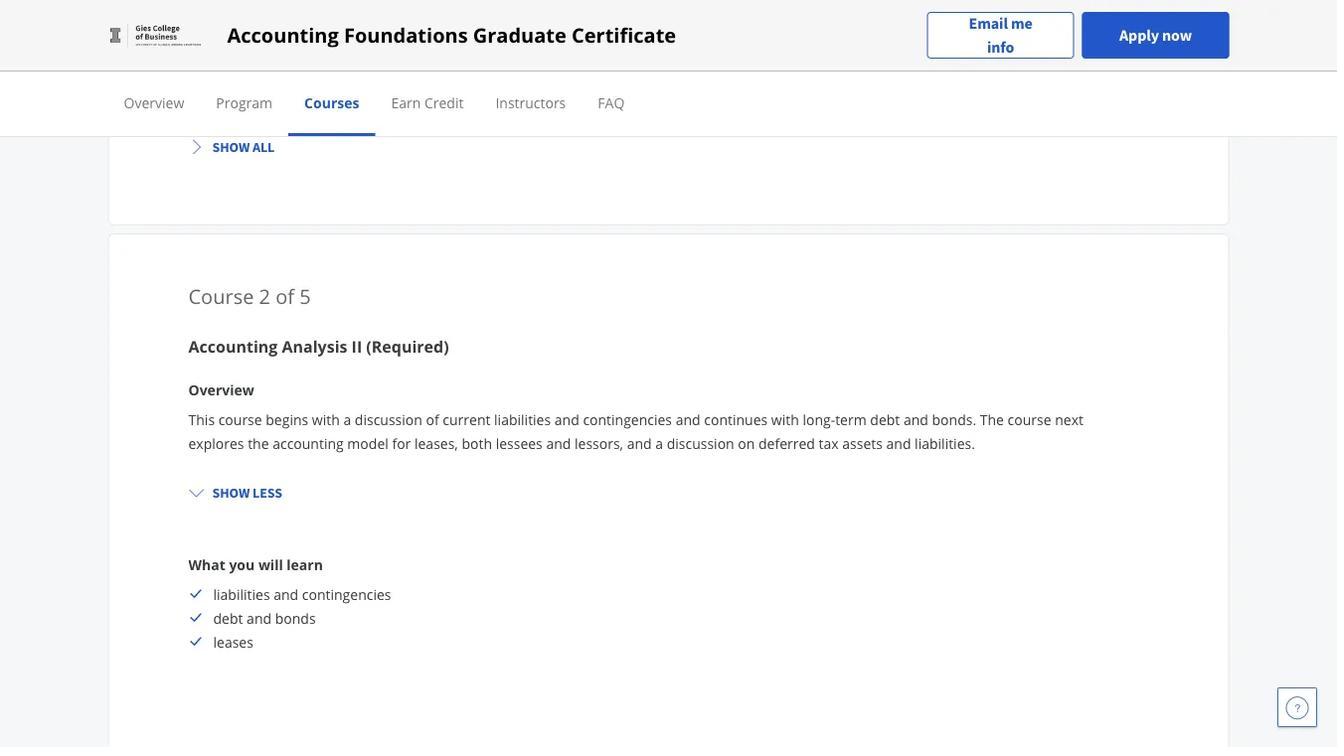 Task type: locate. For each thing, give the bounding box(es) containing it.
accounting up specific
[[339, 40, 410, 59]]

next
[[1055, 410, 1084, 429]]

1 vertical spatial this
[[188, 410, 215, 429]]

debt
[[870, 410, 900, 429], [213, 609, 243, 628]]

on inside this course begins with a discussion of current liabilities and contingencies and continues with long-term debt and bonds. the course next explores the accounting model for leases, both lessees and lessors, and a discussion on deferred tax assets and liabilities.
[[738, 434, 755, 453]]

for
[[1064, 40, 1083, 59], [392, 434, 411, 453]]

discussion down continues
[[667, 434, 735, 453]]

of inside this course begins with a discussion of current liabilities and contingencies and continues with long-term debt and bonds. the course next explores the accounting model for leases, both lessees and lessors, and a discussion on deferred tax assets and liabilities.
[[426, 410, 439, 429]]

for right concepts
[[1064, 40, 1083, 59]]

0 horizontal spatial as
[[938, 64, 953, 83]]

debt inside this course begins with a discussion of current liabilities and contingencies and continues with long-term debt and bonds. the course next explores the accounting model for leases, both lessees and lessors, and a discussion on deferred tax assets and liabilities.
[[870, 410, 900, 429]]

0 vertical spatial show
[[212, 138, 250, 156]]

0 vertical spatial emphasis
[[672, 40, 734, 59]]

of up reports.
[[672, 64, 685, 83]]

liabilities.
[[915, 434, 975, 453]]

with up deferred
[[771, 410, 799, 429]]

the down begins
[[248, 434, 269, 453]]

0 vertical spatial a
[[344, 410, 351, 429]]

1 vertical spatial discussion
[[667, 434, 735, 453]]

a
[[344, 410, 351, 429], [656, 434, 663, 453]]

accounting down begins
[[273, 434, 344, 453]]

1 vertical spatial contingencies
[[302, 585, 391, 604]]

this inside "this course focuses on accounting concepts, principles and theory with an emphasis on problems that arise in applying these concepts for external reporting purposes. specific emphasis is placed on measurement of assets, liabilities, equities and income, as well as disclosure of additional information that may assist users to understand the financial reports."
[[188, 40, 215, 59]]

this up external
[[188, 40, 215, 59]]

course for reporting
[[218, 40, 262, 59]]

0 vertical spatial overview
[[188, 10, 254, 29]]

course
[[188, 282, 254, 310]]

a right lessors,
[[656, 434, 663, 453]]

and up liabilities.
[[904, 410, 929, 429]]

0 horizontal spatial liabilities
[[213, 585, 270, 604]]

1 horizontal spatial discussion
[[667, 434, 735, 453]]

1 horizontal spatial with
[[620, 40, 648, 59]]

emphasis
[[672, 40, 734, 59], [430, 64, 493, 83]]

purposes.
[[310, 64, 374, 83]]

2 show from the top
[[212, 484, 250, 502]]

the inside this course begins with a discussion of current liabilities and contingencies and continues with long-term debt and bonds. the course next explores the accounting model for leases, both lessees and lessors, and a discussion on deferred tax assets and liabilities.
[[248, 434, 269, 453]]

(required)
[[366, 336, 449, 357]]

that
[[824, 40, 850, 59], [338, 88, 364, 107]]

1 vertical spatial the
[[248, 434, 269, 453]]

overview up explores
[[188, 380, 254, 399]]

on down continues
[[738, 434, 755, 453]]

what
[[188, 555, 226, 574]]

and left continues
[[676, 410, 701, 429]]

information
[[257, 88, 334, 107]]

0 vertical spatial debt
[[870, 410, 900, 429]]

of right disclosure
[[1073, 64, 1086, 83]]

show less button
[[180, 475, 290, 511]]

this up explores
[[188, 410, 215, 429]]

contingencies
[[583, 410, 672, 429], [302, 585, 391, 604]]

as
[[938, 64, 953, 83], [986, 64, 1000, 83]]

graduate
[[473, 21, 567, 49]]

specific
[[378, 64, 427, 83]]

overview inside certificate menu element
[[124, 93, 184, 112]]

liabilities inside this course begins with a discussion of current liabilities and contingencies and continues with long-term debt and bonds. the course next explores the accounting model for leases, both lessees and lessors, and a discussion on deferred tax assets and liabilities.
[[494, 410, 551, 429]]

accounting
[[227, 21, 339, 49], [188, 336, 278, 357]]

overview left 'additional'
[[124, 93, 184, 112]]

courses
[[304, 93, 359, 112]]

in
[[889, 40, 901, 59]]

reporting
[[245, 64, 306, 83]]

with left an
[[620, 40, 648, 59]]

and up lessors,
[[555, 410, 579, 429]]

0 vertical spatial accounting
[[227, 21, 339, 49]]

1 horizontal spatial as
[[986, 64, 1000, 83]]

equities
[[800, 64, 851, 83]]

email me info
[[969, 13, 1033, 57]]

contingencies down learn
[[302, 585, 391, 604]]

on up liabilities, at the right top of the page
[[738, 40, 754, 59]]

show all
[[212, 138, 275, 156]]

and up the bonds
[[274, 585, 299, 604]]

courses link
[[304, 93, 359, 112]]

apply now
[[1120, 25, 1192, 45]]

model
[[347, 434, 389, 453]]

discussion
[[355, 410, 422, 429], [667, 434, 735, 453]]

1 vertical spatial accounting
[[188, 336, 278, 357]]

liabilities up the lessees
[[494, 410, 551, 429]]

0 vertical spatial contingencies
[[583, 410, 672, 429]]

disclosure
[[1004, 64, 1070, 83]]

1 this from the top
[[188, 40, 215, 59]]

credit
[[425, 93, 464, 112]]

overview up external
[[188, 10, 254, 29]]

1 show from the top
[[212, 138, 250, 156]]

focuses
[[266, 40, 315, 59]]

for right model
[[392, 434, 411, 453]]

accounting
[[339, 40, 410, 59], [273, 434, 344, 453]]

and up leases
[[247, 609, 272, 628]]

show
[[212, 138, 250, 156], [212, 484, 250, 502]]

course up explores
[[218, 410, 262, 429]]

course up external
[[218, 40, 262, 59]]

earn credit link
[[391, 93, 464, 112]]

ii
[[352, 336, 362, 357]]

lessees
[[496, 434, 543, 453]]

0 vertical spatial that
[[824, 40, 850, 59]]

0 horizontal spatial discussion
[[355, 410, 422, 429]]

as right well
[[986, 64, 1000, 83]]

overview
[[188, 10, 254, 29], [124, 93, 184, 112], [188, 380, 254, 399]]

on right placed
[[557, 64, 574, 83]]

show for show all
[[212, 138, 250, 156]]

the left faq
[[573, 88, 595, 107]]

course inside "this course focuses on accounting concepts, principles and theory with an emphasis on problems that arise in applying these concepts for external reporting purposes. specific emphasis is placed on measurement of assets, liabilities, equities and income, as well as disclosure of additional information that may assist users to understand the financial reports."
[[218, 40, 262, 59]]

that down purposes.
[[338, 88, 364, 107]]

debt up leases
[[213, 609, 243, 628]]

university of illinois gies college of business image
[[108, 19, 203, 51]]

accounting up reporting
[[227, 21, 339, 49]]

the
[[573, 88, 595, 107], [248, 434, 269, 453]]

term
[[835, 410, 867, 429]]

leases,
[[415, 434, 458, 453]]

continues
[[704, 410, 768, 429]]

and right the lessees
[[546, 434, 571, 453]]

assist
[[399, 88, 435, 107]]

2 vertical spatial overview
[[188, 380, 254, 399]]

1 vertical spatial accounting
[[273, 434, 344, 453]]

learn
[[287, 555, 323, 574]]

reports.
[[656, 88, 708, 107]]

1 horizontal spatial debt
[[870, 410, 900, 429]]

0 vertical spatial for
[[1064, 40, 1083, 59]]

1 horizontal spatial a
[[656, 434, 663, 453]]

you
[[229, 555, 255, 574]]

begins
[[266, 410, 308, 429]]

applying
[[904, 40, 959, 59]]

0 horizontal spatial contingencies
[[302, 585, 391, 604]]

1 horizontal spatial that
[[824, 40, 850, 59]]

1 vertical spatial show
[[212, 484, 250, 502]]

discussion up model
[[355, 410, 422, 429]]

liabilities down you
[[213, 585, 270, 604]]

2 horizontal spatial with
[[771, 410, 799, 429]]

of up leases,
[[426, 410, 439, 429]]

1 horizontal spatial contingencies
[[583, 410, 672, 429]]

1 vertical spatial for
[[392, 434, 411, 453]]

liabilities
[[494, 410, 551, 429], [213, 585, 270, 604]]

0 vertical spatial this
[[188, 40, 215, 59]]

0 horizontal spatial the
[[248, 434, 269, 453]]

this for this course begins with a discussion of current liabilities and contingencies and continues with long-term debt and bonds. the course next explores the accounting model for leases, both lessees and lessors, and a discussion on deferred tax assets and liabilities.
[[188, 410, 215, 429]]

0 vertical spatial accounting
[[339, 40, 410, 59]]

5
[[300, 282, 311, 310]]

accounting down the course
[[188, 336, 278, 357]]

emphasis up assets,
[[672, 40, 734, 59]]

these
[[963, 40, 999, 59]]

emphasis up users
[[430, 64, 493, 83]]

course
[[218, 40, 262, 59], [218, 410, 262, 429], [1008, 410, 1052, 429]]

0 vertical spatial liabilities
[[494, 410, 551, 429]]

and
[[546, 40, 571, 59], [855, 64, 880, 83], [555, 410, 579, 429], [676, 410, 701, 429], [904, 410, 929, 429], [546, 434, 571, 453], [627, 434, 652, 453], [887, 434, 911, 453], [274, 585, 299, 604], [247, 609, 272, 628]]

as left well
[[938, 64, 953, 83]]

accounting for accounting analysis ii (required)
[[188, 336, 278, 357]]

show for show less
[[212, 484, 250, 502]]

this inside this course begins with a discussion of current liabilities and contingencies and continues with long-term debt and bonds. the course next explores the accounting model for leases, both lessees and lessors, and a discussion on deferred tax assets and liabilities.
[[188, 410, 215, 429]]

course for explores
[[218, 410, 262, 429]]

show left less
[[212, 484, 250, 502]]

1 vertical spatial overview
[[124, 93, 184, 112]]

show inside dropdown button
[[212, 484, 250, 502]]

that up the equities
[[824, 40, 850, 59]]

concepts,
[[414, 40, 476, 59]]

with
[[620, 40, 648, 59], [312, 410, 340, 429], [771, 410, 799, 429]]

0 horizontal spatial a
[[344, 410, 351, 429]]

with right begins
[[312, 410, 340, 429]]

show all button
[[180, 129, 283, 165]]

1 horizontal spatial the
[[573, 88, 595, 107]]

certificate menu element
[[108, 72, 1230, 136]]

liabilities,
[[736, 64, 797, 83]]

of right 2
[[276, 282, 294, 310]]

accounting foundations graduate certificate
[[227, 21, 676, 49]]

2 this from the top
[[188, 410, 215, 429]]

assets
[[842, 434, 883, 453]]

1 horizontal spatial liabilities
[[494, 410, 551, 429]]

1 horizontal spatial for
[[1064, 40, 1083, 59]]

debt and bonds
[[213, 609, 316, 628]]

show inside dropdown button
[[212, 138, 250, 156]]

less
[[253, 484, 282, 502]]

a up model
[[344, 410, 351, 429]]

instructors
[[496, 93, 566, 112]]

arise
[[854, 40, 885, 59]]

0 horizontal spatial for
[[392, 434, 411, 453]]

0 horizontal spatial with
[[312, 410, 340, 429]]

1 vertical spatial debt
[[213, 609, 243, 628]]

show left all on the top of page
[[212, 138, 250, 156]]

0 horizontal spatial that
[[338, 88, 364, 107]]

debt up assets
[[870, 410, 900, 429]]

1 vertical spatial emphasis
[[430, 64, 493, 83]]

and up placed
[[546, 40, 571, 59]]

for inside "this course focuses on accounting concepts, principles and theory with an emphasis on problems that arise in applying these concepts for external reporting purposes. specific emphasis is placed on measurement of assets, liabilities, equities and income, as well as disclosure of additional information that may assist users to understand the financial reports."
[[1064, 40, 1083, 59]]

0 horizontal spatial emphasis
[[430, 64, 493, 83]]

0 vertical spatial the
[[573, 88, 595, 107]]

analysis
[[282, 336, 348, 357]]

contingencies up lessors,
[[583, 410, 672, 429]]



Task type: describe. For each thing, give the bounding box(es) containing it.
faq
[[598, 93, 625, 112]]

long-
[[803, 410, 835, 429]]

all
[[253, 138, 275, 156]]

2
[[259, 282, 271, 310]]

on up purposes.
[[319, 40, 336, 59]]

1 as from the left
[[938, 64, 953, 83]]

email me info button
[[927, 11, 1075, 59]]

and down "arise"
[[855, 64, 880, 83]]

current
[[443, 410, 491, 429]]

1 vertical spatial that
[[338, 88, 364, 107]]

will
[[258, 555, 283, 574]]

this course begins with a discussion of current liabilities and contingencies and continues with long-term debt and bonds. the course next explores the accounting model for leases, both lessees and lessors, and a discussion on deferred tax assets and liabilities.
[[188, 410, 1084, 453]]

bonds
[[275, 609, 316, 628]]

accounting analysis ii (required)
[[188, 336, 449, 357]]

this course focuses on accounting concepts, principles and theory with an emphasis on problems that arise in applying these concepts for external reporting purposes. specific emphasis is placed on measurement of assets, liabilities, equities and income, as well as disclosure of additional information that may assist users to understand the financial reports.
[[188, 40, 1086, 107]]

deferred
[[759, 434, 815, 453]]

program
[[216, 93, 273, 112]]

theory
[[574, 40, 617, 59]]

for inside this course begins with a discussion of current liabilities and contingencies and continues with long-term debt and bonds. the course next explores the accounting model for leases, both lessees and lessors, and a discussion on deferred tax assets and liabilities.
[[392, 434, 411, 453]]

financial
[[598, 88, 653, 107]]

foundations
[[344, 21, 468, 49]]

accounting inside "this course focuses on accounting concepts, principles and theory with an emphasis on problems that arise in applying these concepts for external reporting purposes. specific emphasis is placed on measurement of assets, liabilities, equities and income, as well as disclosure of additional information that may assist users to understand the financial reports."
[[339, 40, 410, 59]]

with inside "this course focuses on accounting concepts, principles and theory with an emphasis on problems that arise in applying these concepts for external reporting purposes. specific emphasis is placed on measurement of assets, liabilities, equities and income, as well as disclosure of additional information that may assist users to understand the financial reports."
[[620, 40, 648, 59]]

placed
[[510, 64, 553, 83]]

bonds.
[[932, 410, 977, 429]]

explores
[[188, 434, 244, 453]]

show less
[[212, 484, 282, 502]]

to
[[477, 88, 491, 107]]

0 horizontal spatial debt
[[213, 609, 243, 628]]

the inside "this course focuses on accounting concepts, principles and theory with an emphasis on problems that arise in applying these concepts for external reporting purposes. specific emphasis is placed on measurement of assets, liabilities, equities and income, as well as disclosure of additional information that may assist users to understand the financial reports."
[[573, 88, 595, 107]]

tax
[[819, 434, 839, 453]]

faq link
[[598, 93, 625, 112]]

earn credit
[[391, 93, 464, 112]]

and right assets
[[887, 434, 911, 453]]

leases
[[213, 633, 253, 652]]

understand
[[494, 88, 570, 107]]

this for this course focuses on accounting concepts, principles and theory with an emphasis on problems that arise in applying these concepts for external reporting purposes. specific emphasis is placed on measurement of assets, liabilities, equities and income, as well as disclosure of additional information that may assist users to understand the financial reports.
[[188, 40, 215, 59]]

accounting for accounting foundations graduate certificate
[[227, 21, 339, 49]]

overview for this course begins with a discussion of current liabilities and contingencies and continues with long-term debt and bonds. the course next explores the accounting model for leases, both lessees and lessors, and a discussion on deferred tax assets and liabilities.
[[188, 380, 254, 399]]

and right lessors,
[[627, 434, 652, 453]]

what you will learn
[[188, 555, 323, 574]]

instructors link
[[496, 93, 566, 112]]

concepts
[[1002, 40, 1060, 59]]

external
[[188, 64, 242, 83]]

is
[[496, 64, 507, 83]]

assets,
[[689, 64, 733, 83]]

1 vertical spatial liabilities
[[213, 585, 270, 604]]

2 as from the left
[[986, 64, 1000, 83]]

apply
[[1120, 25, 1159, 45]]

course 2 of 5
[[188, 282, 311, 310]]

0 vertical spatial discussion
[[355, 410, 422, 429]]

overview link
[[124, 93, 184, 112]]

may
[[367, 88, 395, 107]]

info
[[987, 37, 1015, 57]]

accounting inside this course begins with a discussion of current liabilities and contingencies and continues with long-term debt and bonds. the course next explores the accounting model for leases, both lessees and lessors, and a discussion on deferred tax assets and liabilities.
[[273, 434, 344, 453]]

problems
[[758, 40, 820, 59]]

lessors,
[[575, 434, 624, 453]]

certificate
[[572, 21, 676, 49]]

contingencies inside this course begins with a discussion of current liabilities and contingencies and continues with long-term debt and bonds. the course next explores the accounting model for leases, both lessees and lessors, and a discussion on deferred tax assets and liabilities.
[[583, 410, 672, 429]]

liabilities and contingencies
[[213, 585, 391, 604]]

email
[[969, 13, 1008, 33]]

1 vertical spatial a
[[656, 434, 663, 453]]

course right the
[[1008, 410, 1052, 429]]

now
[[1162, 25, 1192, 45]]

income,
[[883, 64, 935, 83]]

overview for this course focuses on accounting concepts, principles and theory with an emphasis on problems that arise in applying these concepts for external reporting purposes. specific emphasis is placed on measurement of assets, liabilities, equities and income, as well as disclosure of additional information that may assist users to understand the financial reports.
[[188, 10, 254, 29]]

an
[[652, 40, 668, 59]]

1 horizontal spatial emphasis
[[672, 40, 734, 59]]

me
[[1011, 13, 1033, 33]]

measurement
[[577, 64, 669, 83]]

earn
[[391, 93, 421, 112]]

users
[[438, 88, 474, 107]]

program link
[[216, 93, 273, 112]]

both
[[462, 434, 492, 453]]

apply now button
[[1083, 12, 1230, 59]]

principles
[[479, 40, 542, 59]]

well
[[956, 64, 982, 83]]

help center image
[[1286, 696, 1310, 720]]

additional
[[188, 88, 253, 107]]



Task type: vqa. For each thing, say whether or not it's contained in the screenshot.
'for' in This course focuses on accounting concepts, principles and theory with an emphasis on problems that arise in applying these concepts for external reporting purposes. Specific emphasis is placed on measurement of assets, liabilities, equities and income, as well as disclosure of additional information that may assist users to understand the financial reports.
yes



